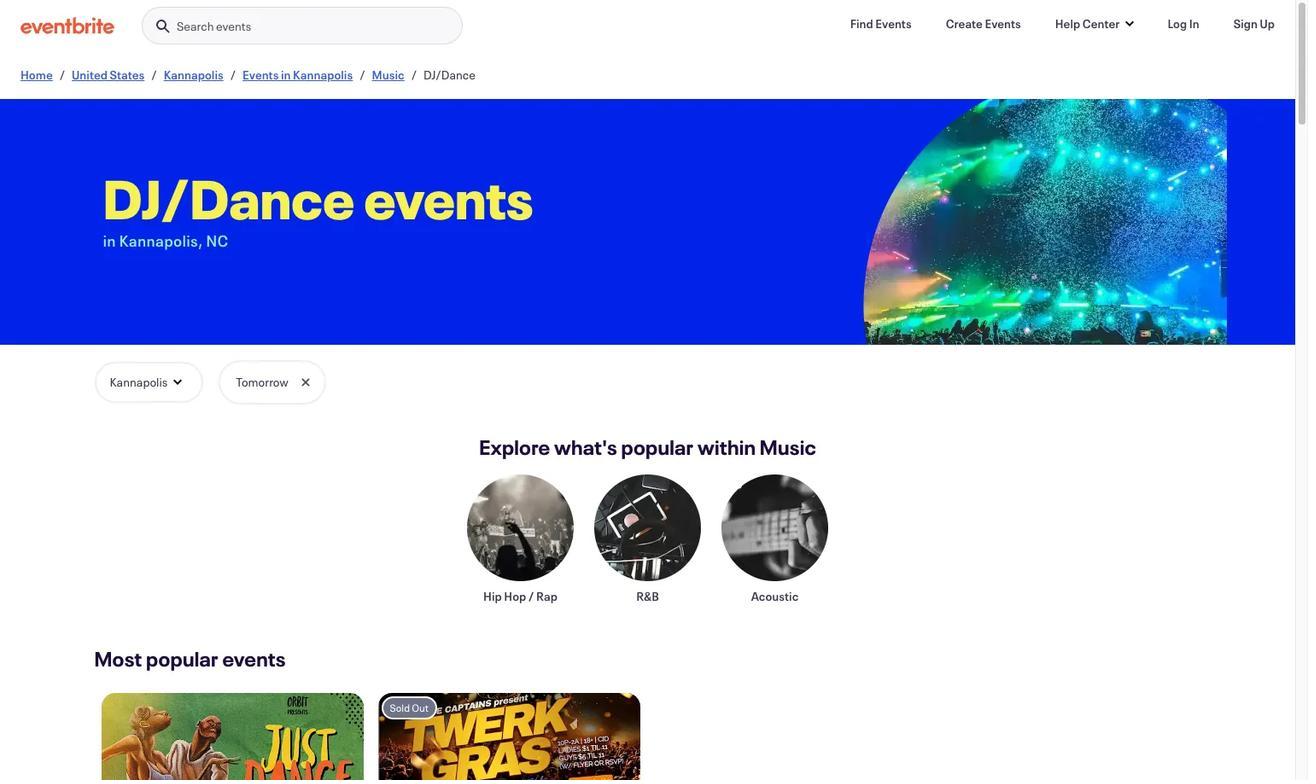 Task type: locate. For each thing, give the bounding box(es) containing it.
0 horizontal spatial in
[[103, 231, 116, 251]]

1 vertical spatial in
[[103, 231, 116, 251]]

events for find events
[[876, 15, 912, 32]]

eventbrite image
[[20, 17, 114, 34]]

create events link
[[932, 7, 1035, 41]]

events right find
[[876, 15, 912, 32]]

sold out
[[390, 701, 429, 715]]

most
[[94, 646, 142, 673]]

explore what's popular within music
[[479, 434, 816, 461]]

events inside dj/dance events in kannapolis, nc
[[364, 162, 534, 234]]

0 horizontal spatial dj/dance
[[103, 162, 354, 234]]

/
[[60, 67, 65, 83], [151, 67, 157, 83], [230, 67, 236, 83], [360, 67, 365, 83], [411, 67, 417, 83], [528, 588, 534, 605]]

events
[[216, 18, 251, 34], [364, 162, 534, 234], [222, 646, 286, 673]]

popular
[[621, 434, 694, 461], [146, 646, 219, 673]]

within
[[698, 434, 756, 461]]

events right 'create'
[[985, 15, 1021, 32]]

0 vertical spatial popular
[[621, 434, 694, 461]]

hip hop / rap link
[[467, 475, 574, 605]]

popular left within
[[621, 434, 694, 461]]

explore
[[479, 434, 550, 461]]

1 vertical spatial dj/dance
[[103, 162, 354, 234]]

0 horizontal spatial popular
[[146, 646, 219, 673]]

states
[[110, 67, 145, 83]]

what's
[[554, 434, 617, 461]]

dj/dance
[[424, 67, 476, 83], [103, 162, 354, 234]]

1 horizontal spatial dj/dance
[[424, 67, 476, 83]]

0 vertical spatial music
[[372, 67, 404, 83]]

1 horizontal spatial popular
[[621, 434, 694, 461]]

find events
[[850, 15, 912, 32]]

music
[[372, 67, 404, 83], [760, 434, 816, 461]]

help
[[1055, 15, 1080, 32]]

hop
[[504, 588, 526, 605]]

0 vertical spatial events
[[216, 18, 251, 34]]

kannapolis inside button
[[110, 374, 168, 390]]

find
[[850, 15, 873, 32]]

dj/dance inside dj/dance events in kannapolis, nc
[[103, 162, 354, 234]]

popular right most
[[146, 646, 219, 673]]

2 horizontal spatial events
[[985, 15, 1021, 32]]

0 vertical spatial in
[[281, 67, 291, 83]]

0 horizontal spatial events
[[243, 67, 279, 83]]

0 vertical spatial dj/dance
[[424, 67, 476, 83]]

1 horizontal spatial music
[[760, 434, 816, 461]]

1 horizontal spatial events
[[876, 15, 912, 32]]

up
[[1260, 15, 1275, 32]]

events inside button
[[216, 18, 251, 34]]

in down search events button in the top left of the page
[[281, 67, 291, 83]]

united
[[72, 67, 108, 83]]

kannapolis
[[164, 67, 224, 83], [293, 67, 353, 83], [110, 374, 168, 390]]

in left the kannapolis,
[[103, 231, 116, 251]]

tomorrow
[[236, 374, 289, 390]]

/ left rap
[[528, 588, 534, 605]]

in
[[281, 67, 291, 83], [103, 231, 116, 251]]

1 vertical spatial events
[[364, 162, 534, 234]]

united states link
[[72, 67, 145, 83]]

events down search events button in the top left of the page
[[243, 67, 279, 83]]

in inside dj/dance events in kannapolis, nc
[[103, 231, 116, 251]]

out
[[412, 701, 429, 715]]

log in link
[[1154, 7, 1213, 41]]

events
[[876, 15, 912, 32], [985, 15, 1021, 32], [243, 67, 279, 83]]

events for search
[[216, 18, 251, 34]]

home link
[[20, 67, 53, 83]]

/ right music link
[[411, 67, 417, 83]]

home
[[20, 67, 53, 83]]

1 vertical spatial popular
[[146, 646, 219, 673]]



Task type: describe. For each thing, give the bounding box(es) containing it.
create
[[946, 15, 983, 32]]

2 vertical spatial events
[[222, 646, 286, 673]]

kannapolis link
[[164, 67, 224, 83]]

tomorrow button
[[221, 362, 324, 403]]

kannapolis button
[[94, 362, 204, 403]]

/ left music link
[[360, 67, 365, 83]]

/ right home
[[60, 67, 65, 83]]

acoustic
[[751, 588, 799, 605]]

find events link
[[837, 7, 925, 41]]

events in kannapolis link
[[243, 67, 353, 83]]

sign up
[[1234, 15, 1275, 32]]

nc
[[206, 231, 228, 251]]

/ right states
[[151, 67, 157, 83]]

search events button
[[142, 7, 463, 45]]

hip hop / rap
[[483, 588, 558, 605]]

sign up link
[[1220, 7, 1289, 41]]

sign
[[1234, 15, 1258, 32]]

search
[[177, 18, 214, 34]]

1 horizontal spatial in
[[281, 67, 291, 83]]

r&b link
[[594, 475, 701, 605]]

r&b
[[636, 588, 659, 605]]

home / united states / kannapolis / events in kannapolis / music / dj/dance
[[20, 67, 476, 83]]

help center
[[1055, 15, 1120, 32]]

rap
[[536, 588, 558, 605]]

0 horizontal spatial music
[[372, 67, 404, 83]]

acoustic link
[[722, 475, 828, 605]]

just dance! primary image image
[[101, 693, 364, 781]]

sold
[[390, 701, 410, 715]]

events for dj/dance
[[364, 162, 534, 234]]

hip
[[483, 588, 502, 605]]

log in
[[1168, 15, 1200, 32]]

kannapolis,
[[119, 231, 203, 251]]

twerk gras: beads + baddies editon (college fridays season finale) primary image image
[[378, 693, 641, 781]]

search events
[[177, 18, 251, 34]]

music link
[[372, 67, 404, 83]]

center
[[1083, 15, 1120, 32]]

events for create events
[[985, 15, 1021, 32]]

in
[[1189, 15, 1200, 32]]

create events
[[946, 15, 1021, 32]]

dj/dance events in kannapolis, nc
[[103, 162, 534, 251]]

[object object] image
[[858, 99, 1227, 394]]

/ inside hip hop / rap link
[[528, 588, 534, 605]]

/ right kannapolis link
[[230, 67, 236, 83]]

log
[[1168, 15, 1187, 32]]

1 vertical spatial music
[[760, 434, 816, 461]]

most popular events
[[94, 646, 286, 673]]



Task type: vqa. For each thing, say whether or not it's contained in the screenshot.
leftmost popular
yes



